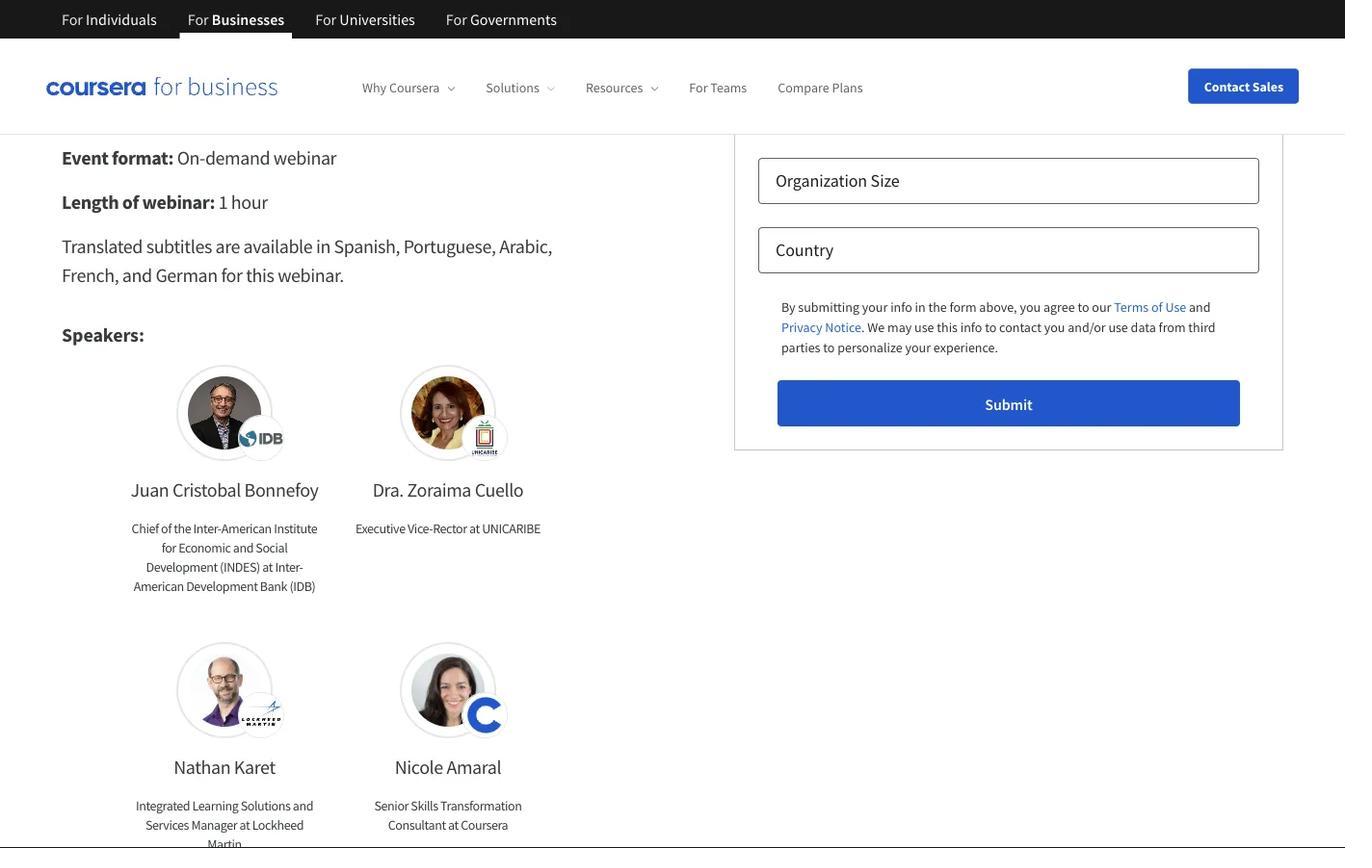 Task type: describe. For each thing, give the bounding box(es) containing it.
spanish,
[[334, 235, 400, 259]]

1 use from the left
[[914, 318, 934, 336]]

may
[[887, 318, 912, 336]]

by
[[781, 298, 795, 316]]

partnering
[[427, 15, 508, 39]]

chief of the inter-american institute for economic and social development (indes) at inter- american development bank (idb)
[[132, 520, 317, 595]]

consultant
[[388, 817, 446, 834]]

institute
[[274, 520, 317, 538]]

terms of use link
[[1114, 297, 1186, 317]]

for teams
[[689, 79, 747, 97]]

vice-
[[408, 520, 433, 538]]

. we may use this info to contact you and/or use data from third parties to personalize your experience.
[[781, 318, 1216, 356]]

leaders
[[339, 15, 395, 39]]

above,
[[979, 298, 1017, 316]]

job function
[[776, 31, 869, 53]]

webinar
[[273, 146, 336, 170]]

economic
[[178, 540, 231, 557]]

juan cristobal bonnefoy
[[131, 478, 318, 502]]

integrated
[[136, 798, 190, 815]]

how public- and private-sector leaders are partnering together to prioritize skills development
[[100, 15, 597, 68]]

for businesses
[[188, 10, 284, 29]]

why coursera link
[[362, 79, 455, 97]]

contact sales button
[[1189, 69, 1299, 104]]

event for event details:
[[62, 86, 135, 124]]

skills
[[173, 44, 211, 68]]

to inside how public- and private-sector leaders are partnering together to prioritize skills development
[[581, 15, 597, 39]]

. we
[[861, 318, 885, 336]]

this inside . we may use this info to contact you and/or use data from third parties to personalize your experience.
[[937, 318, 958, 336]]

dra.
[[373, 478, 404, 502]]

our
[[1092, 298, 1111, 316]]

nicole
[[395, 756, 443, 780]]

webinar.
[[278, 264, 344, 288]]

details:
[[140, 86, 236, 124]]

available
[[243, 235, 312, 259]]

the inside chief of the inter-american institute for economic and social development (indes) at inter- american development bank (idb)
[[174, 520, 191, 538]]

0 vertical spatial coursera
[[389, 79, 440, 97]]

you inside by submitting your info in the form above, you agree to our terms of use and privacy notice
[[1020, 298, 1041, 316]]

lockheed
[[252, 817, 304, 834]]

why
[[362, 79, 387, 97]]

of for webinar:
[[122, 190, 139, 214]]

skills
[[411, 798, 438, 815]]

in for spanish,
[[316, 235, 330, 259]]

personalize
[[837, 339, 902, 356]]

executive vice-rector at unicaribe
[[356, 520, 541, 538]]

experience.
[[933, 339, 998, 356]]

contact
[[1204, 78, 1250, 95]]

portuguese,
[[403, 235, 496, 259]]

public-
[[139, 15, 192, 39]]

1 horizontal spatial solutions
[[486, 79, 539, 97]]

coursera inside "senior skills transformation consultant at coursera"
[[461, 817, 508, 834]]

0 vertical spatial development
[[146, 559, 218, 576]]

in for the
[[915, 298, 926, 316]]

length
[[62, 190, 119, 214]]

2 vertical spatial to
[[823, 339, 835, 356]]

event details:
[[62, 86, 236, 124]]

info inside . we may use this info to contact you and/or use data from third parties to personalize your experience.
[[960, 318, 982, 336]]

third
[[1188, 318, 1216, 336]]

the inside by submitting your info in the form above, you agree to our terms of use and privacy notice
[[928, 298, 947, 316]]

for left teams
[[689, 79, 708, 97]]

1 vertical spatial development
[[186, 578, 258, 595]]

and/or
[[1068, 318, 1106, 336]]

1 vertical spatial inter-
[[275, 559, 303, 576]]

this inside translated subtitles are available in spanish, portuguese, arabic, french, and german for this webinar.
[[246, 264, 274, 288]]

at inside integrated learning solutions and services manager at lockheed martin
[[239, 817, 250, 834]]

2 use from the left
[[1108, 318, 1128, 336]]

learning
[[192, 798, 238, 815]]

function
[[806, 31, 869, 53]]

at inside "senior skills transformation consultant at coursera"
[[448, 817, 458, 834]]

for for governments
[[446, 10, 467, 29]]

compare plans link
[[778, 79, 863, 97]]

for for universities
[[315, 10, 336, 29]]

integrated learning solutions and services manager at lockheed martin
[[136, 798, 313, 849]]

privacy notice link
[[781, 317, 861, 337]]

0 vertical spatial inter-
[[193, 520, 221, 538]]

speakers:
[[62, 323, 144, 347]]

for governments
[[446, 10, 557, 29]]

data
[[1131, 318, 1156, 336]]

for inside chief of the inter-american institute for economic and social development (indes) at inter- american development bank (idb)
[[162, 540, 176, 557]]

your inside by submitting your info in the form above, you agree to our terms of use and privacy notice
[[862, 298, 888, 316]]

are inside how public- and private-sector leaders are partnering together to prioritize skills development
[[399, 15, 423, 39]]

karet
[[234, 756, 275, 780]]

of for the
[[161, 520, 171, 538]]

(indes)
[[220, 559, 260, 576]]

development
[[214, 44, 317, 68]]

why coursera
[[362, 79, 440, 97]]

translated subtitles are available in spanish, portuguese, arabic, french, and german for this webinar.
[[62, 235, 552, 288]]

contact sales
[[1204, 78, 1283, 95]]

info inside by submitting your info in the form above, you agree to our terms of use and privacy notice
[[890, 298, 912, 316]]

solutions inside integrated learning solutions and services manager at lockheed martin
[[241, 798, 290, 815]]

you inside . we may use this info to contact you and/or use data from third parties to personalize your experience.
[[1044, 318, 1065, 336]]

chief
[[132, 520, 159, 538]]

1
[[218, 190, 228, 214]]

solutions link
[[486, 79, 555, 97]]

terms of
[[1114, 298, 1163, 316]]

job
[[776, 31, 803, 53]]

from
[[1159, 318, 1186, 336]]

submit
[[985, 395, 1033, 414]]



Task type: locate. For each thing, give the bounding box(es) containing it.
0 horizontal spatial of
[[122, 190, 139, 214]]

and
[[196, 15, 226, 39], [122, 264, 152, 288], [1189, 298, 1211, 316], [233, 540, 253, 557], [293, 798, 313, 815]]

0 horizontal spatial american
[[134, 578, 184, 595]]

1 horizontal spatial american
[[221, 520, 272, 538]]

at down transformation
[[448, 817, 458, 834]]

arabic,
[[499, 235, 552, 259]]

1 vertical spatial for
[[162, 540, 176, 557]]

are inside translated subtitles are available in spanish, portuguese, arabic, french, and german for this webinar.
[[215, 235, 240, 259]]

the left form
[[928, 298, 947, 316]]

0 horizontal spatial coursera
[[389, 79, 440, 97]]

1 horizontal spatial the
[[928, 298, 947, 316]]

1 vertical spatial info
[[960, 318, 982, 336]]

and up skills
[[196, 15, 226, 39]]

german
[[155, 264, 218, 288]]

0 horizontal spatial to
[[581, 15, 597, 39]]

use left the data
[[1108, 318, 1128, 336]]

1 horizontal spatial your
[[905, 339, 931, 356]]

event for event format: on-demand webinar
[[62, 146, 108, 170]]

country
[[776, 239, 834, 261]]

for left how at the left of page
[[62, 10, 83, 29]]

translated
[[62, 235, 143, 259]]

contact
[[999, 318, 1041, 336]]

teams
[[710, 79, 747, 97]]

your
[[862, 298, 888, 316], [905, 339, 931, 356]]

of right length
[[122, 190, 139, 214]]

0 vertical spatial of
[[122, 190, 139, 214]]

american up social
[[221, 520, 272, 538]]

universities
[[339, 10, 415, 29]]

and inside by submitting your info in the form above, you agree to our terms of use and privacy notice
[[1189, 298, 1211, 316]]

1 vertical spatial solutions
[[241, 798, 290, 815]]

hour
[[231, 190, 268, 214]]

0 vertical spatial are
[[399, 15, 423, 39]]

and down translated
[[122, 264, 152, 288]]

1 horizontal spatial of
[[161, 520, 171, 538]]

1 horizontal spatial you
[[1044, 318, 1065, 336]]

rector
[[433, 520, 467, 538]]

for universities
[[315, 10, 415, 29]]

on-
[[177, 146, 205, 170]]

of inside chief of the inter-american institute for economic and social development (indes) at inter- american development bank (idb)
[[161, 520, 171, 538]]

this down form
[[937, 318, 958, 336]]

you up contact
[[1020, 298, 1041, 316]]

subtitles
[[146, 235, 212, 259]]

for teams link
[[689, 79, 747, 97]]

to right the together
[[581, 15, 597, 39]]

1 horizontal spatial this
[[937, 318, 958, 336]]

for up skills
[[188, 10, 209, 29]]

governments
[[470, 10, 557, 29]]

0 vertical spatial the
[[928, 298, 947, 316]]

cristobal
[[172, 478, 241, 502]]

event format: on-demand webinar
[[62, 146, 336, 170]]

in
[[316, 235, 330, 259], [915, 298, 926, 316]]

use
[[914, 318, 934, 336], [1108, 318, 1128, 336]]

2 event from the top
[[62, 146, 108, 170]]

this down 'available'
[[246, 264, 274, 288]]

in inside by submitting your info in the form above, you agree to our terms of use and privacy notice
[[915, 298, 926, 316]]

1 vertical spatial of
[[161, 520, 171, 538]]

0 horizontal spatial solutions
[[241, 798, 290, 815]]

for left leaders
[[315, 10, 336, 29]]

senior
[[374, 798, 409, 815]]

in left form
[[915, 298, 926, 316]]

plans
[[832, 79, 863, 97]]

coursera down transformation
[[461, 817, 508, 834]]

1 vertical spatial are
[[215, 235, 240, 259]]

banner navigation
[[46, 0, 572, 39]]

info up 'may'
[[890, 298, 912, 316]]

bonnefoy
[[244, 478, 318, 502]]

are down 1
[[215, 235, 240, 259]]

at
[[469, 520, 480, 538], [262, 559, 273, 576], [239, 817, 250, 834], [448, 817, 458, 834]]

your up . we
[[862, 298, 888, 316]]

0 horizontal spatial in
[[316, 235, 330, 259]]

Phone Number telephone field
[[758, 89, 1259, 135]]

for right german
[[221, 264, 242, 288]]

0 horizontal spatial info
[[890, 298, 912, 316]]

social
[[256, 540, 287, 557]]

in up webinar.
[[316, 235, 330, 259]]

and up the (indes)
[[233, 540, 253, 557]]

inter- up economic
[[193, 520, 221, 538]]

solutions
[[486, 79, 539, 97], [241, 798, 290, 815]]

and inside how public- and private-sector leaders are partnering together to prioritize skills development
[[196, 15, 226, 39]]

zoraima
[[407, 478, 471, 502]]

at inside chief of the inter-american institute for economic and social development (indes) at inter- american development bank (idb)
[[262, 559, 273, 576]]

dra. zoraima cuello
[[373, 478, 523, 502]]

1 vertical spatial the
[[174, 520, 191, 538]]

agree to
[[1043, 298, 1089, 316]]

transformation
[[440, 798, 522, 815]]

for inside translated subtitles are available in spanish, portuguese, arabic, french, and german for this webinar.
[[221, 264, 242, 288]]

coursera right the why
[[389, 79, 440, 97]]

1 vertical spatial your
[[905, 339, 931, 356]]

0 horizontal spatial use
[[914, 318, 934, 336]]

to down privacy notice
[[823, 339, 835, 356]]

1 horizontal spatial info
[[960, 318, 982, 336]]

at right rector
[[469, 520, 480, 538]]

organization size
[[776, 170, 900, 192]]

(idb)
[[289, 578, 315, 595]]

martin
[[207, 836, 242, 849]]

for for businesses
[[188, 10, 209, 29]]

and up third
[[1189, 298, 1211, 316]]

0 horizontal spatial the
[[174, 520, 191, 538]]

0 horizontal spatial for
[[162, 540, 176, 557]]

demand
[[205, 146, 270, 170]]

the up economic
[[174, 520, 191, 538]]

inter- up (idb)
[[275, 559, 303, 576]]

your inside . we may use this info to contact you and/or use data from third parties to personalize your experience.
[[905, 339, 931, 356]]

event down the prioritize
[[62, 86, 135, 124]]

event up length
[[62, 146, 108, 170]]

senior skills transformation consultant at coursera
[[374, 798, 522, 834]]

amaral
[[446, 756, 501, 780]]

development down economic
[[146, 559, 218, 576]]

together
[[511, 15, 577, 39]]

compare
[[778, 79, 829, 97]]

1 vertical spatial you
[[1044, 318, 1065, 336]]

resources link
[[586, 79, 658, 97]]

nicole amaral
[[395, 756, 501, 780]]

0 horizontal spatial inter-
[[193, 520, 221, 538]]

1 horizontal spatial use
[[1108, 318, 1128, 336]]

of right chief
[[161, 520, 171, 538]]

1 vertical spatial this
[[937, 318, 958, 336]]

and inside translated subtitles are available in spanish, portuguese, arabic, french, and german for this webinar.
[[122, 264, 152, 288]]

in inside translated subtitles are available in spanish, portuguese, arabic, french, and german for this webinar.
[[316, 235, 330, 259]]

0 vertical spatial for
[[221, 264, 242, 288]]

you
[[1020, 298, 1041, 316], [1044, 318, 1065, 336]]

0 vertical spatial in
[[316, 235, 330, 259]]

coursera
[[389, 79, 440, 97], [461, 817, 508, 834]]

french,
[[62, 264, 119, 288]]

1 vertical spatial in
[[915, 298, 926, 316]]

info up experience.
[[960, 318, 982, 336]]

are
[[399, 15, 423, 39], [215, 235, 240, 259]]

development down the (indes)
[[186, 578, 258, 595]]

0 horizontal spatial are
[[215, 235, 240, 259]]

use right 'may'
[[914, 318, 934, 336]]

0 vertical spatial solutions
[[486, 79, 539, 97]]

1 horizontal spatial coursera
[[461, 817, 508, 834]]

1 horizontal spatial are
[[399, 15, 423, 39]]

0 vertical spatial your
[[862, 298, 888, 316]]

0 vertical spatial event
[[62, 86, 135, 124]]

and inside chief of the inter-american institute for economic and social development (indes) at inter- american development bank (idb)
[[233, 540, 253, 557]]

and up lockheed
[[293, 798, 313, 815]]

info
[[890, 298, 912, 316], [960, 318, 982, 336]]

your down 'may'
[[905, 339, 931, 356]]

1 vertical spatial coursera
[[461, 817, 508, 834]]

for individuals
[[62, 10, 157, 29]]

individuals
[[86, 10, 157, 29]]

1 horizontal spatial for
[[221, 264, 242, 288]]

american down chief
[[134, 578, 184, 595]]

for
[[221, 264, 242, 288], [162, 540, 176, 557]]

to down above,
[[985, 318, 997, 336]]

1 vertical spatial to
[[985, 318, 997, 336]]

by submitting your info in the form above, you agree to our terms of use and privacy notice
[[781, 298, 1213, 336]]

0 vertical spatial this
[[246, 264, 274, 288]]

coursera for business image
[[46, 76, 277, 96]]

1 horizontal spatial inter-
[[275, 559, 303, 576]]

private-
[[229, 15, 288, 39]]

organization
[[776, 170, 867, 192]]

0 vertical spatial info
[[890, 298, 912, 316]]

are right leaders
[[399, 15, 423, 39]]

0 horizontal spatial this
[[246, 264, 274, 288]]

1 vertical spatial american
[[134, 578, 184, 595]]

solutions up lockheed
[[241, 798, 290, 815]]

0 vertical spatial you
[[1020, 298, 1041, 316]]

1 event from the top
[[62, 86, 135, 124]]

businesses
[[212, 10, 284, 29]]

0 horizontal spatial your
[[862, 298, 888, 316]]

american
[[221, 520, 272, 538], [134, 578, 184, 595]]

size
[[871, 170, 900, 192]]

at up martin
[[239, 817, 250, 834]]

development
[[146, 559, 218, 576], [186, 578, 258, 595]]

solutions down the together
[[486, 79, 539, 97]]

0 horizontal spatial you
[[1020, 298, 1041, 316]]

2 horizontal spatial to
[[985, 318, 997, 336]]

1 horizontal spatial to
[[823, 339, 835, 356]]

0 vertical spatial american
[[221, 520, 272, 538]]

privacy notice
[[781, 318, 861, 336]]

at down social
[[262, 559, 273, 576]]

0 vertical spatial to
[[581, 15, 597, 39]]

1 vertical spatial event
[[62, 146, 108, 170]]

for left governments
[[446, 10, 467, 29]]

unicaribe
[[482, 520, 541, 538]]

of
[[122, 190, 139, 214], [161, 520, 171, 538]]

executive
[[356, 520, 405, 538]]

resources
[[586, 79, 643, 97]]

form
[[950, 298, 977, 316]]

juan
[[131, 478, 169, 502]]

for left economic
[[162, 540, 176, 557]]

sector
[[288, 15, 336, 39]]

submitting
[[798, 298, 859, 316]]

for for individuals
[[62, 10, 83, 29]]

nathan
[[174, 756, 231, 780]]

nathan karet
[[174, 756, 275, 780]]

parties
[[781, 339, 820, 356]]

you down agree to
[[1044, 318, 1065, 336]]

1 horizontal spatial in
[[915, 298, 926, 316]]

how
[[100, 15, 136, 39]]

and inside integrated learning solutions and services manager at lockheed martin
[[293, 798, 313, 815]]



Task type: vqa. For each thing, say whether or not it's contained in the screenshot.
Solutions within Integrated Learning Solutions and Services Manager at Lockheed Martin
yes



